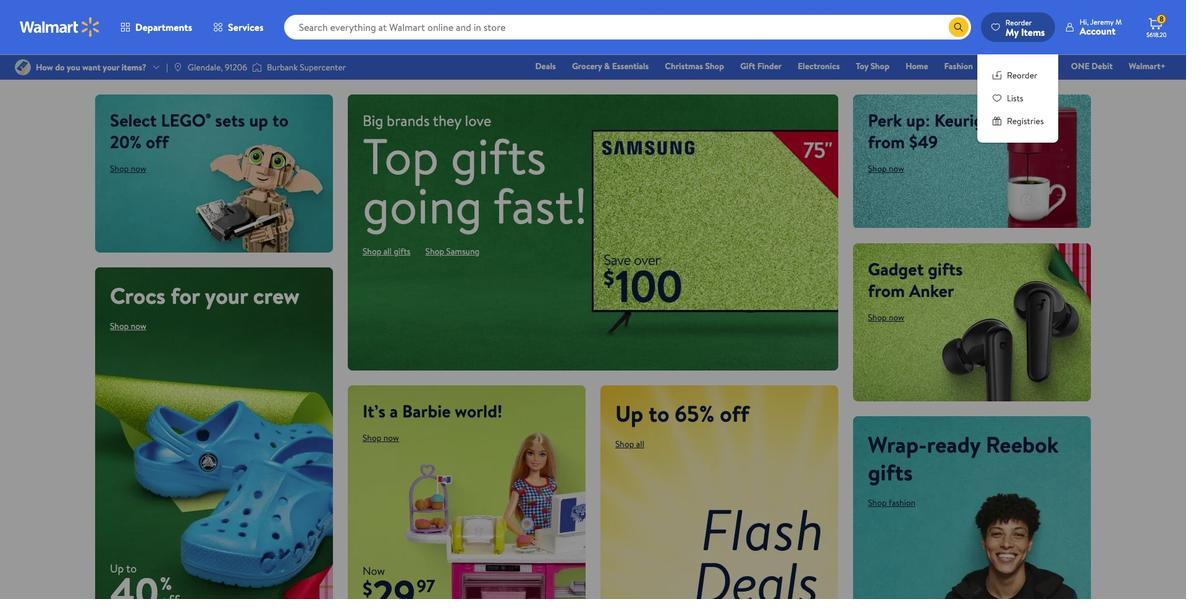 Task type: vqa. For each thing, say whether or not it's contained in the screenshot.


Task type: describe. For each thing, give the bounding box(es) containing it.
wrap-ready reebok gifts
[[869, 429, 1059, 488]]

from inside 'gadget gifts from anker'
[[869, 279, 906, 303]]

electronics
[[798, 60, 840, 72]]

barbie
[[402, 399, 451, 423]]

one debit
[[1072, 60, 1114, 72]]

hi,
[[1080, 17, 1089, 27]]

crocs for your crew
[[110, 281, 300, 312]]

lists link
[[993, 92, 1045, 105]]

up to 65% off
[[616, 399, 750, 429]]

registry
[[1024, 60, 1056, 72]]

gift finder link
[[735, 59, 788, 73]]

account
[[1080, 24, 1116, 38]]

christmas shop link
[[660, 59, 730, 73]]

now for gadget gifts from anker
[[889, 311, 905, 324]]

top gifts going fast! shop all gifts
[[363, 122, 589, 258]]

$49
[[910, 130, 939, 154]]

anker
[[910, 279, 955, 303]]

shop for the shop samsung link
[[426, 245, 444, 258]]

it's
[[363, 399, 386, 423]]

home
[[906, 60, 929, 72]]

shop all link
[[616, 438, 645, 450]]

hi, jeremy m account
[[1080, 17, 1123, 38]]

services button
[[203, 12, 274, 42]]

walmart+ link
[[1124, 59, 1172, 73]]

97
[[417, 575, 435, 599]]

crew
[[253, 281, 300, 312]]

now for it's a barbie world!
[[384, 432, 399, 444]]

lego®
[[161, 108, 211, 132]]

shop fashion link
[[869, 497, 916, 509]]

gifts inside wrap-ready reebok gifts
[[869, 457, 913, 488]]

up
[[249, 108, 268, 132]]

deals
[[536, 60, 556, 72]]

gadget gifts from anker
[[869, 257, 963, 303]]

jeremy
[[1091, 17, 1114, 27]]

shop now for perk up: keurig from $49
[[869, 163, 905, 175]]

1 horizontal spatial all
[[637, 438, 645, 450]]

services
[[228, 20, 264, 34]]

reorder my items
[[1006, 17, 1046, 39]]

gifts inside 'gadget gifts from anker'
[[929, 257, 963, 281]]

shop for shop all link
[[616, 438, 635, 450]]

shop now link for gadget gifts from anker
[[869, 311, 905, 324]]

shop samsung
[[426, 245, 480, 258]]

select
[[110, 108, 157, 132]]

now for select lego® sets up to 20% off
[[131, 163, 146, 175]]

shop now for select lego® sets up to 20% off
[[110, 163, 146, 175]]

m
[[1116, 17, 1123, 27]]

ready
[[928, 429, 981, 460]]

up for up to 65% off
[[616, 399, 644, 429]]

gift
[[741, 60, 756, 72]]

home link
[[901, 59, 934, 73]]

departments
[[135, 20, 192, 34]]

reorder for reorder my items
[[1006, 17, 1033, 28]]

up:
[[907, 108, 931, 132]]

shop all gifts link
[[363, 245, 411, 258]]

auto
[[990, 60, 1008, 72]]

shop now link for crocs for your crew
[[110, 320, 146, 333]]

to for up to
[[126, 561, 137, 577]]

up for up to
[[110, 561, 124, 577]]

christmas
[[665, 60, 704, 72]]

1 horizontal spatial off
[[720, 399, 750, 429]]

$618.20
[[1147, 30, 1168, 39]]

my
[[1006, 25, 1019, 39]]

shop for shop now link related to crocs for your crew
[[110, 320, 129, 333]]

one
[[1072, 60, 1090, 72]]

&
[[605, 60, 610, 72]]

shop all
[[616, 438, 645, 450]]

your
[[205, 281, 248, 312]]

20%
[[110, 130, 142, 154]]

samsung
[[447, 245, 480, 258]]

reorder for reorder
[[1008, 69, 1038, 82]]



Task type: locate. For each thing, give the bounding box(es) containing it.
items
[[1022, 25, 1046, 39]]

grocery & essentials
[[572, 60, 649, 72]]

shop now link down perk
[[869, 163, 905, 175]]

shop now down 20%
[[110, 163, 146, 175]]

reorder
[[1006, 17, 1033, 28], [1008, 69, 1038, 82]]

off right 65%
[[720, 399, 750, 429]]

up to 40 percent off group
[[95, 561, 179, 600]]

top
[[363, 122, 439, 190]]

0 vertical spatial all
[[384, 245, 392, 258]]

walmart+
[[1130, 60, 1167, 72]]

from inside perk up: keurig from $49
[[869, 130, 906, 154]]

Walmart Site-Wide search field
[[284, 15, 972, 40]]

1 from from the top
[[869, 130, 906, 154]]

shop now for gadget gifts from anker
[[869, 311, 905, 324]]

debit
[[1092, 60, 1114, 72]]

2 from from the top
[[869, 279, 906, 303]]

wrap-
[[869, 429, 928, 460]]

toy shop
[[856, 60, 890, 72]]

now down perk up: keurig from $49
[[889, 163, 905, 175]]

shop now link down 'gadget gifts from anker'
[[869, 311, 905, 324]]

shop for the shop fashion link
[[869, 497, 887, 509]]

off right 20%
[[146, 130, 169, 154]]

now for crocs for your crew
[[131, 320, 146, 333]]

1 vertical spatial from
[[869, 279, 906, 303]]

all down up to 65% off
[[637, 438, 645, 450]]

it's a barbie world!
[[363, 399, 503, 423]]

select lego® sets up to 20% off
[[110, 108, 289, 154]]

up to
[[110, 561, 137, 577]]

0 vertical spatial up
[[616, 399, 644, 429]]

all
[[384, 245, 392, 258], [637, 438, 645, 450]]

shop now down perk
[[869, 163, 905, 175]]

reorder up registry
[[1006, 17, 1033, 28]]

world!
[[455, 399, 503, 423]]

reorder up lists link
[[1008, 69, 1038, 82]]

now down 'gadget gifts from anker'
[[889, 311, 905, 324]]

gadget
[[869, 257, 924, 281]]

for
[[171, 281, 200, 312]]

0 vertical spatial to
[[273, 108, 289, 132]]

0 vertical spatial off
[[146, 130, 169, 154]]

to left % on the left bottom
[[126, 561, 137, 577]]

shop fashion
[[869, 497, 916, 509]]

1 vertical spatial to
[[649, 399, 670, 429]]

shop now link for perk up: keurig from $49
[[869, 163, 905, 175]]

deals link
[[530, 59, 562, 73]]

perk up: keurig from $49
[[869, 108, 984, 154]]

up inside up to 40 percent off group
[[110, 561, 124, 577]]

shop now down 'gadget gifts from anker'
[[869, 311, 905, 324]]

finder
[[758, 60, 782, 72]]

shop now down crocs
[[110, 320, 146, 333]]

shop now down it's
[[363, 432, 399, 444]]

shop now link for it's a barbie world!
[[363, 432, 399, 444]]

shop now link down it's
[[363, 432, 399, 444]]

reebok
[[986, 429, 1059, 460]]

reorder inside reorder my items
[[1006, 17, 1033, 28]]

2 vertical spatial to
[[126, 561, 137, 577]]

to inside group
[[126, 561, 137, 577]]

up left % on the left bottom
[[110, 561, 124, 577]]

from left $49
[[869, 130, 906, 154]]

reorder link
[[993, 69, 1045, 82]]

8 $618.20
[[1147, 14, 1168, 39]]

0 horizontal spatial to
[[126, 561, 137, 577]]

toy shop link
[[851, 59, 896, 73]]

1 horizontal spatial to
[[273, 108, 289, 132]]

0 horizontal spatial up
[[110, 561, 124, 577]]

departments button
[[110, 12, 203, 42]]

registries
[[1008, 115, 1045, 127]]

a
[[390, 399, 398, 423]]

fashion
[[945, 60, 974, 72]]

crocs
[[110, 281, 166, 312]]

0 horizontal spatial off
[[146, 130, 169, 154]]

fashion
[[889, 497, 916, 509]]

shop for select lego® sets up to 20% off shop now link
[[110, 163, 129, 175]]

sets
[[215, 108, 245, 132]]

christmas shop
[[665, 60, 725, 72]]

toy
[[856, 60, 869, 72]]

gifts
[[451, 122, 547, 190], [394, 245, 411, 258], [929, 257, 963, 281], [869, 457, 913, 488]]

shop inside "link"
[[706, 60, 725, 72]]

registry link
[[1019, 59, 1061, 73]]

0 horizontal spatial all
[[384, 245, 392, 258]]

gift finder
[[741, 60, 782, 72]]

to inside select lego® sets up to 20% off
[[273, 108, 289, 132]]

1 vertical spatial off
[[720, 399, 750, 429]]

now
[[131, 163, 146, 175], [889, 163, 905, 175], [889, 311, 905, 324], [131, 320, 146, 333], [384, 432, 399, 444]]

to right up on the left
[[273, 108, 289, 132]]

2 horizontal spatial to
[[649, 399, 670, 429]]

perk
[[869, 108, 903, 132]]

1 vertical spatial reorder
[[1008, 69, 1038, 82]]

off inside select lego® sets up to 20% off
[[146, 130, 169, 154]]

going
[[363, 171, 483, 240]]

essentials
[[613, 60, 649, 72]]

1 vertical spatial all
[[637, 438, 645, 450]]

lists
[[1008, 92, 1024, 104]]

now down crocs
[[131, 320, 146, 333]]

8
[[1160, 14, 1165, 24]]

one debit link
[[1066, 59, 1119, 73]]

1 vertical spatial up
[[110, 561, 124, 577]]

now dollar 29.97 null group
[[348, 564, 435, 600]]

shop now
[[110, 163, 146, 175], [869, 163, 905, 175], [869, 311, 905, 324], [110, 320, 146, 333], [363, 432, 399, 444]]

shop now for it's a barbie world!
[[363, 432, 399, 444]]

shop now for crocs for your crew
[[110, 320, 146, 333]]

from
[[869, 130, 906, 154], [869, 279, 906, 303]]

shop for gadget gifts from anker shop now link
[[869, 311, 887, 324]]

keurig
[[935, 108, 984, 132]]

shop
[[706, 60, 725, 72], [871, 60, 890, 72], [110, 163, 129, 175], [869, 163, 887, 175], [363, 245, 382, 258], [426, 245, 444, 258], [869, 311, 887, 324], [110, 320, 129, 333], [363, 432, 382, 444], [616, 438, 635, 450], [869, 497, 887, 509]]

0 vertical spatial reorder
[[1006, 17, 1033, 28]]

now down 20%
[[131, 163, 146, 175]]

shop inside top gifts going fast! shop all gifts
[[363, 245, 382, 258]]

to left 65%
[[649, 399, 670, 429]]

up
[[616, 399, 644, 429], [110, 561, 124, 577]]

shop now link down crocs
[[110, 320, 146, 333]]

Search search field
[[284, 15, 972, 40]]

now down a
[[384, 432, 399, 444]]

to for up to 65% off
[[649, 399, 670, 429]]

all inside top gifts going fast! shop all gifts
[[384, 245, 392, 258]]

shop now link down 20%
[[110, 163, 146, 175]]

walmart image
[[20, 17, 100, 37]]

all down 'going'
[[384, 245, 392, 258]]

1 horizontal spatial up
[[616, 399, 644, 429]]

electronics link
[[793, 59, 846, 73]]

grocery
[[572, 60, 603, 72]]

from left anker
[[869, 279, 906, 303]]

fast!
[[494, 171, 589, 240]]

up up shop all link
[[616, 399, 644, 429]]

fashion link
[[939, 59, 979, 73]]

now for perk up: keurig from $49
[[889, 163, 905, 175]]

shop now link for select lego® sets up to 20% off
[[110, 163, 146, 175]]

0 vertical spatial from
[[869, 130, 906, 154]]

registries link
[[993, 115, 1045, 128]]

off
[[146, 130, 169, 154], [720, 399, 750, 429]]

search icon image
[[954, 22, 964, 32]]

auto link
[[984, 59, 1014, 73]]

now
[[363, 564, 385, 580]]

shop for shop now link corresponding to it's a barbie world!
[[363, 432, 382, 444]]

grocery & essentials link
[[567, 59, 655, 73]]

shop for shop now link associated with perk up: keurig from $49
[[869, 163, 887, 175]]

65%
[[675, 399, 715, 429]]

shop now link
[[110, 163, 146, 175], [869, 163, 905, 175], [869, 311, 905, 324], [110, 320, 146, 333], [363, 432, 399, 444]]

shop samsung link
[[426, 245, 480, 258]]

%
[[160, 572, 172, 596]]



